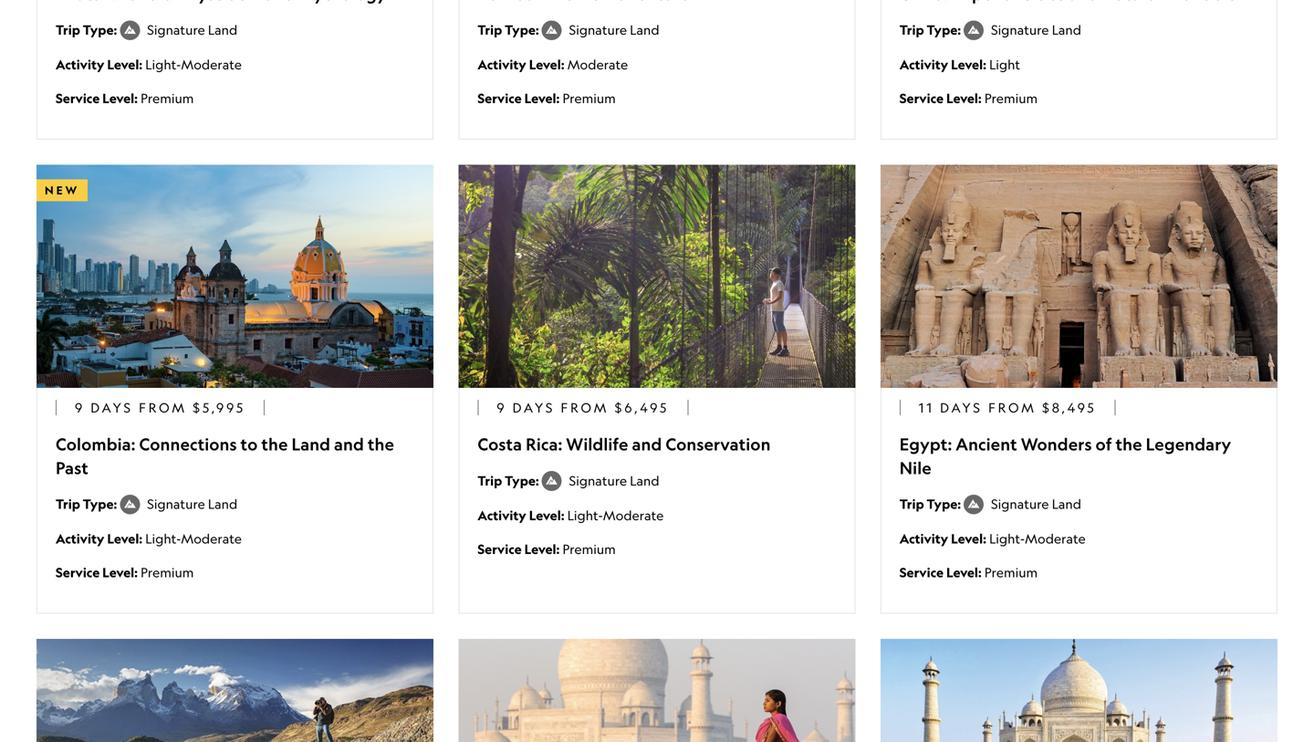 Task type: vqa. For each thing, say whether or not it's contained in the screenshot.
the right and
yes



Task type: describe. For each thing, give the bounding box(es) containing it.
costa
[[478, 434, 522, 455]]

egypt: ancient wonders of the legendary nile
[[900, 434, 1232, 478]]

connections
[[139, 434, 237, 455]]

egypt:
[[900, 434, 953, 455]]

2 and from the left
[[632, 434, 662, 455]]

11
[[919, 400, 935, 416]]

new
[[45, 183, 80, 197]]

moderate for costa rica: wildlife and conservation
[[603, 508, 664, 523]]

light- for costa rica: wildlife and conservation
[[568, 508, 603, 523]]

1 the from the left
[[261, 434, 288, 455]]

9 days from $5,995
[[75, 400, 246, 416]]

days for colombia:
[[91, 400, 133, 416]]

activity level: light-moderate for egypt: ancient wonders of the legendary nile
[[900, 531, 1086, 547]]

activity level: light-moderate for costa rica: wildlife and conservation
[[478, 507, 664, 524]]

costa rica: wildlife and conservation link
[[478, 433, 837, 456]]

land inside colombia: connections to the land and the past
[[292, 434, 331, 455]]

11 days from $8,495
[[919, 400, 1097, 416]]

a woman wearing a sari walks in front of the taj mahal in agra, india image
[[459, 639, 856, 742]]

activity level: light-moderate for colombia: connections to the land and the past
[[56, 531, 242, 547]]

days for costa
[[513, 400, 556, 416]]

2 the from the left
[[368, 434, 395, 455]]

costa rica: wildlife and conservation
[[478, 434, 771, 455]]

light- for egypt: ancient wonders of the legendary nile
[[990, 531, 1026, 547]]

light
[[990, 57, 1021, 72]]

$5,995
[[193, 400, 246, 416]]

the inside 'egypt: ancient wonders of the legendary nile'
[[1116, 434, 1143, 455]]

egypt: ancient wonders of the legendary nile link
[[900, 433, 1259, 480]]

9 for costa
[[497, 400, 507, 416]]



Task type: locate. For each thing, give the bounding box(es) containing it.
land
[[208, 22, 238, 37], [630, 22, 660, 37], [1052, 22, 1082, 37], [292, 434, 331, 455], [630, 473, 660, 488], [208, 496, 238, 512], [1052, 496, 1082, 512]]

ancient
[[956, 434, 1018, 455]]

colombia:
[[56, 434, 136, 455]]

new trip available element
[[37, 179, 88, 201]]

0 horizontal spatial and
[[334, 434, 364, 455]]

0 horizontal spatial the
[[261, 434, 288, 455]]

colombia: connections to the land and the past
[[56, 434, 395, 478]]

1 horizontal spatial the
[[368, 434, 395, 455]]

past
[[56, 458, 88, 478]]

days right 11
[[941, 400, 983, 416]]

to
[[241, 434, 258, 455]]

from for ancient
[[989, 400, 1037, 416]]

moderate
[[181, 57, 242, 72], [568, 57, 628, 72], [603, 508, 664, 523], [181, 531, 242, 547], [1026, 531, 1086, 547]]

wonders
[[1022, 434, 1093, 455]]

days up the rica:
[[513, 400, 556, 416]]

1 from from the left
[[139, 400, 187, 416]]

2 horizontal spatial the
[[1116, 434, 1143, 455]]

1 9 from the left
[[75, 400, 85, 416]]

conservation
[[666, 434, 771, 455]]

$6,495
[[615, 400, 670, 416]]

trip type:
[[56, 21, 120, 38], [478, 21, 542, 38], [900, 21, 964, 38], [478, 472, 542, 489], [56, 496, 120, 512], [900, 496, 964, 512]]

activity
[[56, 56, 104, 73], [478, 56, 527, 73], [900, 56, 949, 73], [478, 507, 527, 524], [56, 531, 104, 547], [900, 531, 949, 547]]

2 horizontal spatial days
[[941, 400, 983, 416]]

days
[[91, 400, 133, 416], [513, 400, 556, 416], [941, 400, 983, 416]]

2 horizontal spatial from
[[989, 400, 1037, 416]]

3 days from the left
[[941, 400, 983, 416]]

and inside colombia: connections to the land and the past
[[334, 434, 364, 455]]

days for egypt:
[[941, 400, 983, 416]]

legendary
[[1146, 434, 1232, 455]]

9
[[75, 400, 85, 416], [497, 400, 507, 416]]

9 up colombia:
[[75, 400, 85, 416]]

3 from from the left
[[989, 400, 1037, 416]]

0 horizontal spatial days
[[91, 400, 133, 416]]

from up wildlife
[[561, 400, 609, 416]]

1 horizontal spatial from
[[561, 400, 609, 416]]

level:
[[107, 56, 143, 73], [529, 56, 565, 73], [952, 56, 987, 73], [102, 90, 138, 107], [525, 90, 560, 107], [947, 90, 982, 107], [529, 507, 565, 524], [107, 531, 143, 547], [952, 531, 987, 547], [525, 541, 560, 557], [102, 564, 138, 581], [947, 564, 982, 581]]

hero egypt land 2.jpg image
[[881, 165, 1278, 388]]

9 up costa
[[497, 400, 507, 416]]

0 horizontal spatial 9
[[75, 400, 85, 416]]

india train tour.jpg image
[[881, 639, 1278, 742]]

9 for colombia:
[[75, 400, 85, 416]]

premium
[[141, 91, 194, 106], [563, 91, 616, 106], [985, 91, 1038, 106], [563, 541, 616, 557], [141, 565, 194, 580], [985, 565, 1038, 580]]

2 days from the left
[[513, 400, 556, 416]]

nile
[[900, 458, 932, 478]]

exploring patagonia.jpg image
[[37, 639, 434, 742]]

the
[[261, 434, 288, 455], [368, 434, 395, 455], [1116, 434, 1143, 455]]

rica:
[[526, 434, 563, 455]]

service level: premium
[[56, 90, 194, 107], [478, 90, 616, 107], [900, 90, 1038, 107], [478, 541, 616, 557], [56, 564, 194, 581], [900, 564, 1038, 581]]

of
[[1096, 434, 1113, 455]]

from up connections
[[139, 400, 187, 416]]

light-
[[145, 57, 181, 72], [568, 508, 603, 523], [145, 531, 181, 547], [990, 531, 1026, 547]]

from for connections
[[139, 400, 187, 416]]

service
[[56, 90, 100, 107], [478, 90, 522, 107], [900, 90, 944, 107], [478, 541, 522, 557], [56, 564, 100, 581], [900, 564, 944, 581]]

trip
[[56, 21, 80, 38], [478, 21, 502, 38], [900, 21, 925, 38], [478, 472, 502, 489], [56, 496, 80, 512], [900, 496, 925, 512]]

moderate inside activity level: moderate
[[568, 57, 628, 72]]

1 horizontal spatial days
[[513, 400, 556, 416]]

a man in a baseball cap stands on a rope bridge in the tree tops of costa rica image
[[459, 165, 856, 388]]

type:
[[83, 21, 117, 38], [505, 21, 539, 38], [927, 21, 962, 38], [505, 472, 539, 489], [83, 496, 117, 512], [927, 496, 962, 512]]

activity level: moderate
[[478, 56, 628, 73]]

light- for colombia: connections to the land and the past
[[145, 531, 181, 547]]

moderate for egypt: ancient wonders of the legendary nile
[[1026, 531, 1086, 547]]

3 the from the left
[[1116, 434, 1143, 455]]

1 horizontal spatial 9
[[497, 400, 507, 416]]

wildlife
[[566, 434, 629, 455]]

from up ancient
[[989, 400, 1037, 416]]

$8,495
[[1043, 400, 1097, 416]]

signature land
[[147, 22, 238, 37], [569, 22, 660, 37], [992, 22, 1082, 37], [569, 473, 660, 488], [147, 496, 238, 512], [992, 496, 1082, 512]]

and
[[334, 434, 364, 455], [632, 434, 662, 455]]

1 and from the left
[[334, 434, 364, 455]]

9 days from $6,495
[[497, 400, 670, 416]]

from
[[139, 400, 187, 416], [561, 400, 609, 416], [989, 400, 1037, 416]]

1 days from the left
[[91, 400, 133, 416]]

0 horizontal spatial from
[[139, 400, 187, 416]]

activity level: light-moderate
[[56, 56, 242, 73], [478, 507, 664, 524], [56, 531, 242, 547], [900, 531, 1086, 547]]

activity level: light
[[900, 56, 1021, 73]]

days up colombia:
[[91, 400, 133, 416]]

moderate for colombia: connections to the land and the past
[[181, 531, 242, 547]]

2 from from the left
[[561, 400, 609, 416]]

colombia: connections to the land and the past link
[[56, 433, 415, 480]]

a large domed church stands above buildings with the modern skyline of cartagena across the port image
[[37, 165, 434, 388]]

1 horizontal spatial and
[[632, 434, 662, 455]]

from for rica:
[[561, 400, 609, 416]]

2 9 from the left
[[497, 400, 507, 416]]

signature
[[147, 22, 205, 37], [569, 22, 627, 37], [992, 22, 1050, 37], [569, 473, 627, 488], [147, 496, 205, 512], [992, 496, 1050, 512]]



